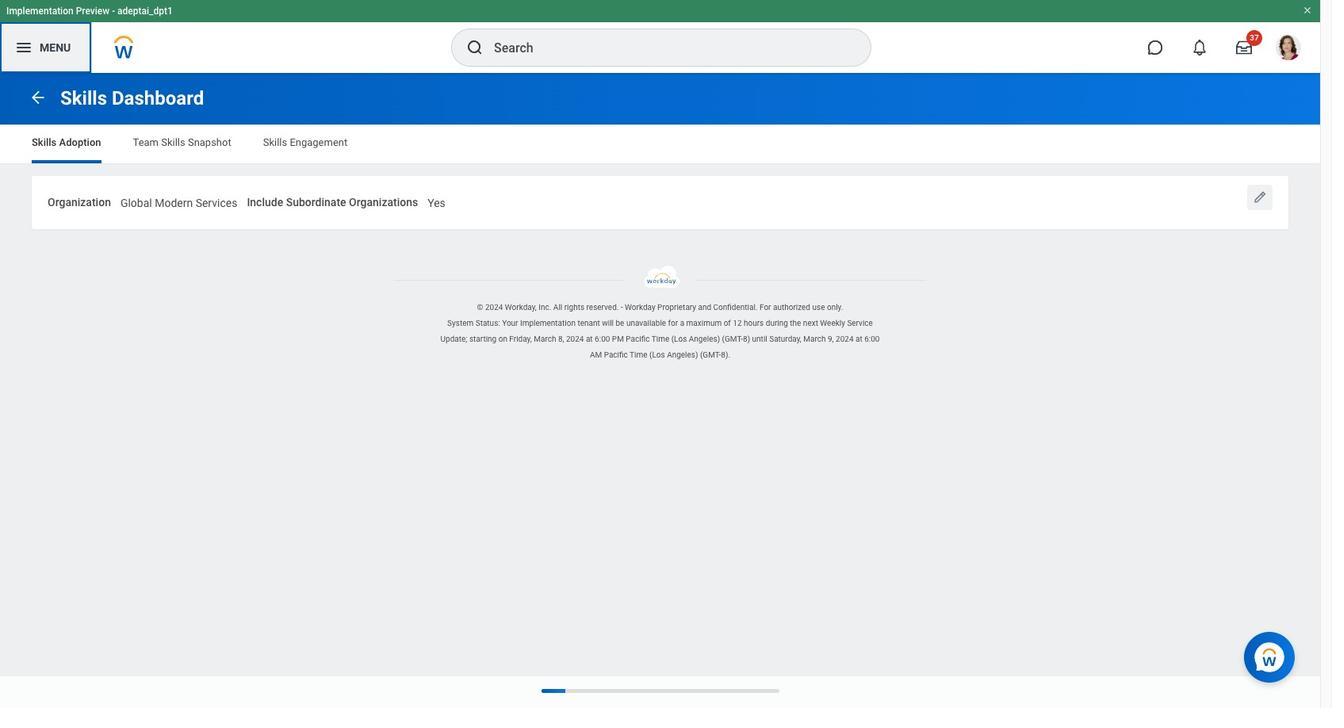 Task type: vqa. For each thing, say whether or not it's contained in the screenshot.
top hour Spin Button
no



Task type: describe. For each thing, give the bounding box(es) containing it.
menu banner
[[0, 0, 1321, 73]]

1 vertical spatial pacific
[[604, 350, 628, 359]]

organization element
[[121, 186, 238, 216]]

1 6:00 from the left
[[595, 335, 610, 343]]

friday,
[[510, 335, 532, 343]]

of
[[724, 319, 731, 327]]

hours
[[744, 319, 764, 327]]

justify image
[[14, 38, 33, 57]]

engagement
[[290, 136, 348, 148]]

will
[[602, 319, 614, 327]]

edit image
[[1253, 190, 1269, 205]]

1 horizontal spatial 2024
[[566, 335, 584, 343]]

inc.
[[539, 303, 552, 312]]

a
[[680, 319, 685, 327]]

starting
[[470, 335, 497, 343]]

0 vertical spatial time
[[652, 335, 670, 343]]

2 march from the left
[[804, 335, 826, 343]]

close environment banner image
[[1303, 6, 1313, 15]]

profile logan mcneil image
[[1276, 35, 1302, 64]]

implementation inside menu banner
[[6, 6, 74, 17]]

implementation preview -   adeptai_dpt1
[[6, 6, 173, 17]]

implementation inside © 2024 workday, inc. all rights reserved. - workday proprietary and confidential. for authorized use only. system status: your implementation tenant will be unavailable for a maximum of 12 hours during the next weekly service update; starting on friday, march 8, 2024 at 6:00 pm pacific time (los angeles) (gmt-8) until saturday, march 9, 2024 at 6:00 am pacific time (los angeles) (gmt-8).
[[520, 319, 576, 327]]

use
[[813, 303, 825, 312]]

adoption
[[59, 136, 101, 148]]

preview
[[76, 6, 110, 17]]

Yes text field
[[428, 187, 446, 215]]

workday
[[625, 303, 656, 312]]

Global Modern Services text field
[[121, 187, 238, 215]]

subordinate
[[286, 196, 346, 209]]

skills dashboard
[[60, 87, 204, 109]]

organizations
[[349, 196, 418, 209]]

- inside menu banner
[[112, 6, 115, 17]]

© 2024 workday, inc. all rights reserved. - workday proprietary and confidential. for authorized use only. system status: your implementation tenant will be unavailable for a maximum of 12 hours during the next weekly service update; starting on friday, march 8, 2024 at 6:00 pm pacific time (los angeles) (gmt-8) until saturday, march 9, 2024 at 6:00 am pacific time (los angeles) (gmt-8).
[[441, 303, 880, 359]]

2 6:00 from the left
[[865, 335, 880, 343]]

weekly
[[821, 319, 846, 327]]

workday,
[[505, 303, 537, 312]]

the
[[790, 319, 802, 327]]

on
[[499, 335, 508, 343]]

skills right team
[[161, 136, 185, 148]]

©
[[477, 303, 483, 312]]

be
[[616, 319, 625, 327]]

1 horizontal spatial (gmt-
[[722, 335, 743, 343]]

update;
[[441, 335, 468, 343]]

37
[[1251, 33, 1260, 42]]

skills for skills engagement
[[263, 136, 287, 148]]

team
[[133, 136, 159, 148]]

saturday,
[[770, 335, 802, 343]]

global modern services
[[121, 197, 238, 209]]

previous page image
[[29, 88, 48, 107]]



Task type: locate. For each thing, give the bounding box(es) containing it.
skills
[[60, 87, 107, 109], [32, 136, 57, 148], [161, 136, 185, 148], [263, 136, 287, 148]]

notifications large image
[[1192, 40, 1208, 56]]

march left 8,
[[534, 335, 556, 343]]

-
[[112, 6, 115, 17], [621, 303, 623, 312]]

implementation
[[6, 6, 74, 17], [520, 319, 576, 327]]

at down service
[[856, 335, 863, 343]]

2024 right ©
[[485, 303, 503, 312]]

(los down unavailable
[[650, 350, 665, 359]]

modern
[[155, 197, 193, 209]]

reserved.
[[587, 303, 619, 312]]

2024 right "9,"
[[836, 335, 854, 343]]

authorized
[[773, 303, 811, 312]]

6:00 left pm
[[595, 335, 610, 343]]

angeles)
[[689, 335, 720, 343], [667, 350, 699, 359]]

dashboard
[[112, 87, 204, 109]]

0 vertical spatial (gmt-
[[722, 335, 743, 343]]

only.
[[827, 303, 844, 312]]

snapshot
[[188, 136, 231, 148]]

6:00
[[595, 335, 610, 343], [865, 335, 880, 343]]

global
[[121, 197, 152, 209]]

tab list containing skills adoption
[[16, 125, 1305, 163]]

- right preview
[[112, 6, 115, 17]]

0 horizontal spatial time
[[630, 350, 648, 359]]

skills engagement
[[263, 136, 348, 148]]

1 horizontal spatial 6:00
[[865, 335, 880, 343]]

0 vertical spatial angeles)
[[689, 335, 720, 343]]

0 horizontal spatial implementation
[[6, 6, 74, 17]]

rights
[[565, 303, 585, 312]]

next
[[804, 319, 819, 327]]

1 horizontal spatial time
[[652, 335, 670, 343]]

tab list
[[16, 125, 1305, 163]]

1 vertical spatial (los
[[650, 350, 665, 359]]

yes
[[428, 197, 446, 209]]

confidential.
[[714, 303, 758, 312]]

proprietary
[[658, 303, 697, 312]]

(los down a
[[672, 335, 687, 343]]

march left "9,"
[[804, 335, 826, 343]]

2 at from the left
[[856, 335, 863, 343]]

maximum
[[687, 319, 722, 327]]

menu
[[40, 41, 71, 54]]

footer containing © 2024 workday, inc. all rights reserved. - workday proprietary and confidential. for authorized use only. system status: your implementation tenant will be unavailable for a maximum of 12 hours during the next weekly service update; starting on friday, march 8, 2024 at 6:00 pm pacific time (los angeles) (gmt-8) until saturday, march 9, 2024 at 6:00 am pacific time (los angeles) (gmt-8).
[[0, 266, 1321, 363]]

skills up adoption
[[60, 87, 107, 109]]

12
[[733, 319, 742, 327]]

services
[[196, 197, 238, 209]]

2024
[[485, 303, 503, 312], [566, 335, 584, 343], [836, 335, 854, 343]]

angeles) down a
[[667, 350, 699, 359]]

footer
[[0, 266, 1321, 363]]

0 vertical spatial (los
[[672, 335, 687, 343]]

37 button
[[1227, 30, 1263, 65]]

search image
[[466, 38, 485, 57]]

1 vertical spatial time
[[630, 350, 648, 359]]

implementation down inc.
[[520, 319, 576, 327]]

during
[[766, 319, 788, 327]]

at
[[586, 335, 593, 343], [856, 335, 863, 343]]

your
[[502, 319, 518, 327]]

skills left engagement
[[263, 136, 287, 148]]

Search Workday  search field
[[494, 30, 839, 65]]

0 vertical spatial -
[[112, 6, 115, 17]]

1 vertical spatial (gmt-
[[700, 350, 721, 359]]

1 horizontal spatial at
[[856, 335, 863, 343]]

2 horizontal spatial 2024
[[836, 335, 854, 343]]

and
[[699, 303, 712, 312]]

1 vertical spatial -
[[621, 303, 623, 312]]

time
[[652, 335, 670, 343], [630, 350, 648, 359]]

tenant
[[578, 319, 600, 327]]

8).
[[721, 350, 731, 359]]

system
[[448, 319, 474, 327]]

1 horizontal spatial march
[[804, 335, 826, 343]]

1 horizontal spatial implementation
[[520, 319, 576, 327]]

(gmt-
[[722, 335, 743, 343], [700, 350, 721, 359]]

pacific down unavailable
[[626, 335, 650, 343]]

team skills snapshot
[[133, 136, 231, 148]]

skills dashboard main content
[[0, 73, 1321, 240]]

include subordinate organizations
[[247, 196, 418, 209]]

am
[[590, 350, 602, 359]]

unavailable
[[627, 319, 667, 327]]

1 vertical spatial implementation
[[520, 319, 576, 327]]

0 horizontal spatial at
[[586, 335, 593, 343]]

0 horizontal spatial 6:00
[[595, 335, 610, 343]]

status:
[[476, 319, 500, 327]]

0 vertical spatial pacific
[[626, 335, 650, 343]]

2024 right 8,
[[566, 335, 584, 343]]

(gmt- down 12
[[722, 335, 743, 343]]

6:00 down service
[[865, 335, 880, 343]]

1 horizontal spatial (los
[[672, 335, 687, 343]]

1 march from the left
[[534, 335, 556, 343]]

adeptai_dpt1
[[117, 6, 173, 17]]

tab list inside skills dashboard main content
[[16, 125, 1305, 163]]

pacific
[[626, 335, 650, 343], [604, 350, 628, 359]]

0 horizontal spatial 2024
[[485, 303, 503, 312]]

time down unavailable
[[630, 350, 648, 359]]

skills for skills dashboard
[[60, 87, 107, 109]]

8,
[[558, 335, 564, 343]]

pacific down pm
[[604, 350, 628, 359]]

8)
[[743, 335, 751, 343]]

for
[[760, 303, 772, 312]]

angeles) down maximum
[[689, 335, 720, 343]]

1 vertical spatial angeles)
[[667, 350, 699, 359]]

0 horizontal spatial -
[[112, 6, 115, 17]]

march
[[534, 335, 556, 343], [804, 335, 826, 343]]

all
[[554, 303, 563, 312]]

(gmt- down maximum
[[700, 350, 721, 359]]

until
[[753, 335, 768, 343]]

include
[[247, 196, 283, 209]]

pm
[[612, 335, 624, 343]]

- inside © 2024 workday, inc. all rights reserved. - workday proprietary and confidential. for authorized use only. system status: your implementation tenant will be unavailable for a maximum of 12 hours during the next weekly service update; starting on friday, march 8, 2024 at 6:00 pm pacific time (los angeles) (gmt-8) until saturday, march 9, 2024 at 6:00 am pacific time (los angeles) (gmt-8).
[[621, 303, 623, 312]]

0 vertical spatial implementation
[[6, 6, 74, 17]]

skills adoption
[[32, 136, 101, 148]]

1 at from the left
[[586, 335, 593, 343]]

for
[[668, 319, 678, 327]]

0 horizontal spatial (gmt-
[[700, 350, 721, 359]]

1 horizontal spatial -
[[621, 303, 623, 312]]

time down for
[[652, 335, 670, 343]]

include subordinate organizations element
[[428, 186, 446, 216]]

skills left adoption
[[32, 136, 57, 148]]

9,
[[828, 335, 834, 343]]

0 horizontal spatial (los
[[650, 350, 665, 359]]

(los
[[672, 335, 687, 343], [650, 350, 665, 359]]

menu button
[[0, 22, 91, 73]]

at down the tenant
[[586, 335, 593, 343]]

implementation up menu dropdown button
[[6, 6, 74, 17]]

0 horizontal spatial march
[[534, 335, 556, 343]]

organization
[[48, 196, 111, 209]]

- up be
[[621, 303, 623, 312]]

inbox large image
[[1237, 40, 1253, 56]]

service
[[848, 319, 873, 327]]

skills for skills adoption
[[32, 136, 57, 148]]



